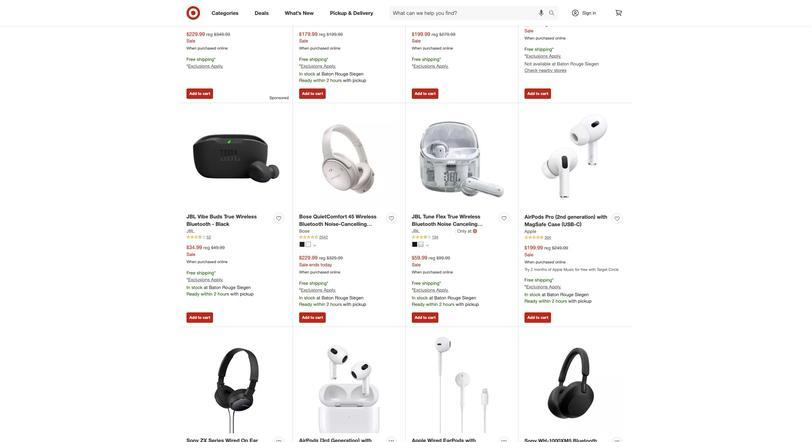 Task type: locate. For each thing, give the bounding box(es) containing it.
deals
[[255, 10, 269, 16]]

jbl up ghost black icon
[[412, 228, 420, 234]]

jbl link up the $64.99
[[525, 4, 533, 11]]

apply. inside the free shipping * * exclusions apply. not available at baton rouge siegen check nearby stores
[[550, 53, 562, 59]]

0 horizontal spatial bluetooth
[[187, 221, 211, 227]]

all colors image right ghost white image
[[426, 244, 429, 247]]

reg inside $34.99 reg $49.99 sale when purchased online
[[203, 245, 210, 250]]

1 horizontal spatial $199.99
[[412, 31, 431, 37]]

true up noise at the right of the page
[[448, 213, 459, 220]]

1 horizontal spatial all colors element
[[426, 243, 429, 247]]

sale for $249.99
[[525, 252, 534, 257]]

exclusions apply. link down $34.99 reg $49.99 sale when purchased online
[[188, 277, 223, 282]]

purchased up months
[[536, 260, 555, 265]]

1 horizontal spatial jbl link
[[412, 228, 456, 234]]

exclusions down the $179.99 reg $199.99 sale when purchased online
[[301, 63, 323, 69]]

with
[[343, 77, 352, 83], [597, 214, 608, 220], [589, 267, 596, 272], [231, 291, 239, 296], [569, 298, 577, 304], [343, 301, 352, 307], [456, 301, 465, 307]]

within for $59.99
[[426, 301, 438, 307]]

free shipping * * exclusions apply. down $199.99 reg $279.99 sale when purchased online
[[412, 56, 449, 69]]

sale inside $34.99 reg $49.99 sale when purchased online
[[187, 252, 196, 257]]

sale inside the $179.99 reg $199.99 sale when purchased online
[[299, 38, 308, 44]]

all colors element
[[313, 243, 316, 247], [426, 243, 429, 247]]

free shipping * * exclusions apply. in stock at  baton rouge siegen ready within 2 hours with pickup down the today in the bottom left of the page
[[299, 280, 367, 307]]

shipping inside the free shipping * * exclusions apply. not available at baton rouge siegen check nearby stores
[[535, 46, 553, 52]]

jbl tune flex true wireless bluetooth noise canceling earbuds image
[[412, 110, 512, 209], [412, 110, 512, 209]]

jbl vibe buds true wireless bluetooth - black image
[[187, 110, 287, 209], [187, 110, 287, 209]]

airpods pro (2nd generation) with magsafe case (usb‑c)
[[525, 214, 608, 228]]

$229.99 left $349.99
[[187, 31, 205, 37]]

wireless inside jbl tune flex true wireless bluetooth noise canceling earbuds
[[460, 213, 481, 220]]

when for $59.99
[[412, 270, 422, 275]]

apple right of at the bottom of the page
[[553, 267, 563, 272]]

airpods pro (2nd generation) with magsafe case (usb‑c) image
[[525, 110, 625, 210], [525, 110, 625, 210]]

bluetooth down vibe
[[187, 221, 211, 227]]

purchased down $129.99
[[536, 36, 555, 41]]

reg down 159
[[542, 21, 548, 27]]

free shipping * * exclusions apply. down $229.99 reg $349.99 sale when purchased online
[[187, 56, 223, 69]]

when inside '$64.99 reg $129.99 sale when purchased online'
[[525, 36, 535, 41]]

shipping down $199.99 reg $279.99 sale when purchased online
[[423, 56, 440, 62]]

sale for $99.99
[[412, 262, 421, 267]]

reg down the 304
[[545, 245, 551, 251]]

$229.99 up the ends
[[299, 255, 318, 261]]

when for $64.99
[[525, 36, 535, 41]]

exclusions inside the free shipping * * exclusions apply. not available at baton rouge siegen check nearby stores
[[527, 53, 548, 59]]

sale for $129.99
[[525, 28, 534, 33]]

purchased inside $199.99 reg $279.99 sale when purchased online
[[423, 46, 442, 51]]

jbl link up 104
[[412, 228, 456, 234]]

free down $229.99 reg $329.99 sale ends today when purchased online
[[299, 280, 308, 286]]

1 all colors image from the left
[[313, 244, 316, 247]]

hours for $59.99
[[443, 301, 455, 307]]

reg inside $59.99 reg $99.99 sale when purchased online
[[429, 255, 436, 261]]

159 link
[[525, 11, 625, 17]]

1 horizontal spatial true
[[448, 213, 459, 220]]

true up black
[[224, 213, 235, 220]]

rouge for $59.99
[[448, 295, 461, 300]]

1 vertical spatial apple
[[553, 267, 563, 272]]

1 vertical spatial $229.99
[[299, 255, 318, 261]]

bluetooth inside jbl tune flex true wireless bluetooth noise canceling earbuds
[[412, 221, 436, 227]]

jbl inside jbl tune flex true wireless bluetooth noise canceling earbuds
[[412, 213, 422, 220]]

when inside $59.99 reg $99.99 sale when purchased online
[[412, 270, 422, 275]]

purchased down $179.99
[[311, 46, 329, 51]]

$199.99 left the $279.99
[[412, 31, 431, 37]]

shipping up the available
[[535, 46, 553, 52]]

reg inside $229.99 reg $349.99 sale when purchased online
[[206, 31, 213, 37]]

jbl left tune
[[412, 213, 422, 220]]

$199.99 down apple 'link'
[[525, 244, 543, 251]]

hours
[[331, 77, 342, 83], [218, 291, 229, 296], [556, 298, 568, 304], [331, 301, 342, 307], [443, 301, 455, 307]]

pickup for $59.99
[[466, 301, 479, 307]]

categories
[[212, 10, 239, 16]]

1 wireless from the left
[[236, 213, 257, 220]]

2 horizontal spatial jbl link
[[525, 4, 533, 11]]

1 bluetooth from the left
[[187, 221, 211, 227]]

shipping for $199.99
[[423, 56, 440, 62]]

what's new link
[[280, 6, 322, 20]]

with for 'exclusions apply.' link underneath the $179.99 reg $199.99 sale when purchased online
[[343, 77, 352, 83]]

rouge for $179.99
[[335, 71, 349, 76]]

airpods (3rd generation) with lightning charging case image
[[299, 333, 399, 433], [299, 333, 399, 433]]

sale for $329.99
[[299, 262, 308, 267]]

purchased inside $34.99 reg $49.99 sale when purchased online
[[198, 259, 216, 264]]

$199.99 inside $199.99 reg $279.99 sale when purchased online
[[412, 31, 431, 37]]

all colors element right ghost white image
[[426, 243, 429, 247]]

nearby
[[539, 67, 553, 73]]

online inside $199.99 reg $279.99 sale when purchased online
[[443, 46, 453, 51]]

pickup & delivery
[[330, 10, 374, 16]]

sony zx series wired on ear headphones - (mdr-zx110) image
[[187, 333, 287, 433], [187, 333, 287, 433]]

sale
[[525, 28, 534, 33], [187, 38, 196, 44], [299, 38, 308, 44], [412, 38, 421, 44], [187, 252, 196, 257], [525, 252, 534, 257], [299, 262, 308, 267], [412, 262, 421, 267]]

shipping
[[535, 46, 553, 52], [197, 56, 214, 62], [310, 56, 327, 62], [423, 56, 440, 62], [197, 270, 214, 275], [535, 277, 553, 283], [310, 280, 327, 286], [423, 280, 440, 286]]

shipping down $229.99 reg $349.99 sale when purchased online
[[197, 56, 214, 62]]

1 all colors element from the left
[[313, 243, 316, 247]]

purchased for $34.99
[[198, 259, 216, 264]]

$59.99 reg $99.99 sale when purchased online
[[412, 255, 453, 275]]

online for $199.99
[[443, 46, 453, 51]]

shipping down $59.99 reg $99.99 sale when purchased online
[[423, 280, 440, 286]]

new
[[303, 10, 314, 16]]

jbl
[[525, 5, 533, 10], [187, 213, 196, 220], [412, 213, 422, 220], [187, 228, 195, 234], [412, 228, 420, 234]]

free shipping * * exclusions apply. in stock at  baton rouge siegen ready within 2 hours with pickup down $34.99 reg $49.99 sale when purchased online
[[187, 270, 254, 296]]

2 all colors element from the left
[[426, 243, 429, 247]]

sale for $49.99
[[187, 252, 196, 257]]

reg inside the $179.99 reg $199.99 sale when purchased online
[[319, 31, 326, 37]]

3 bluetooth from the left
[[412, 221, 436, 227]]

check nearby stores button
[[525, 67, 567, 74]]

baton for $179.99
[[322, 71, 334, 76]]

1 horizontal spatial $229.99
[[299, 255, 318, 261]]

reg inside '$64.99 reg $129.99 sale when purchased online'
[[542, 21, 548, 27]]

at for $229.99
[[317, 295, 321, 300]]

shipping for $179.99
[[310, 56, 327, 62]]

52
[[207, 235, 211, 240]]

add to cart button
[[187, 89, 213, 99], [299, 89, 326, 99], [412, 89, 439, 99], [525, 89, 552, 99], [187, 313, 213, 323], [299, 313, 326, 323], [412, 313, 439, 323], [525, 313, 552, 323]]

free for $229.99
[[299, 280, 308, 286]]

exclusions apply. link down the $179.99 reg $199.99 sale when purchased online
[[301, 63, 336, 69]]

online inside $199.99 reg $249.99 sale when purchased online try 2 months of apple music for free with target circle
[[556, 260, 566, 265]]

jbl inside jbl vibe buds true wireless bluetooth - black
[[187, 213, 196, 220]]

0 vertical spatial bose link
[[412, 4, 423, 10]]

free down $59.99 reg $99.99 sale when purchased online
[[412, 280, 421, 286]]

stock for $229.99
[[304, 295, 316, 300]]

1 free shipping * * exclusions apply. from the left
[[187, 56, 223, 69]]

purchased inside '$64.99 reg $129.99 sale when purchased online'
[[536, 36, 555, 41]]

tune
[[423, 213, 435, 220]]

true for black
[[224, 213, 235, 220]]

canceling
[[453, 221, 478, 227]]

apply. down $59.99 reg $99.99 sale when purchased online
[[437, 287, 449, 293]]

stock
[[304, 71, 316, 76], [192, 285, 203, 290], [530, 292, 541, 297], [304, 295, 316, 300], [417, 295, 428, 300]]

sale for $349.99
[[187, 38, 196, 44]]

1 vertical spatial bose
[[299, 213, 312, 220]]

exclusions down $229.99 reg $349.99 sale when purchased online
[[188, 63, 210, 69]]

stock for $179.99
[[304, 71, 316, 76]]

online for $229.99
[[217, 46, 228, 51]]

purchased down '$99.99'
[[423, 270, 442, 275]]

with inside airpods pro (2nd generation) with magsafe case (usb‑c)
[[597, 214, 608, 220]]

rouge inside the free shipping * * exclusions apply. not available at baton rouge siegen check nearby stores
[[571, 61, 584, 66]]

with inside $199.99 reg $249.99 sale when purchased online try 2 months of apple music for free with target circle
[[589, 267, 596, 272]]

online inside '$64.99 reg $129.99 sale when purchased online'
[[556, 36, 566, 41]]

2 for jbl vibe buds true wireless bluetooth - black
[[214, 291, 217, 296]]

online inside the $179.99 reg $199.99 sale when purchased online
[[330, 46, 341, 51]]

bluetooth up earbuds
[[412, 221, 436, 227]]

2 horizontal spatial bluetooth
[[412, 221, 436, 227]]

free shipping * * exclusions apply. in stock at  baton rouge siegen ready within 2 hours with pickup
[[299, 56, 367, 83], [187, 270, 254, 296], [525, 277, 592, 304], [299, 280, 367, 307], [412, 280, 479, 307]]

2 free shipping * * exclusions apply. from the left
[[412, 56, 449, 69]]

airpods pro (2nd generation) with magsafe case (usb‑c) link
[[525, 213, 610, 228]]

free shipping * * exclusions apply. in stock at  baton rouge siegen ready within 2 hours with pickup down $59.99 reg $99.99 sale when purchased online
[[412, 280, 479, 307]]

apply. for $179.99
[[324, 63, 336, 69]]

2 bluetooth from the left
[[299, 221, 324, 227]]

1 true from the left
[[224, 213, 235, 220]]

bose
[[412, 4, 423, 10], [299, 213, 312, 220], [299, 228, 310, 234]]

cart
[[203, 91, 210, 96], [316, 91, 323, 96], [428, 91, 436, 96], [541, 91, 549, 96], [203, 315, 210, 320], [316, 315, 323, 320], [428, 315, 436, 320], [541, 315, 549, 320]]

0 horizontal spatial true
[[224, 213, 235, 220]]

$34.99
[[187, 244, 202, 251]]

pickup for $179.99
[[353, 77, 367, 83]]

shipping down $34.99 reg $49.99 sale when purchased online
[[197, 270, 214, 275]]

exclusions down $199.99 reg $279.99 sale when purchased online
[[414, 63, 436, 69]]

wireless up 52 link
[[236, 213, 257, 220]]

online inside $59.99 reg $99.99 sale when purchased online
[[443, 270, 453, 275]]

when for $229.99
[[187, 46, 197, 51]]

reg for $329.99
[[319, 255, 326, 261]]

jbl link up "$34.99"
[[187, 228, 195, 234]]

bose link
[[412, 4, 423, 10], [299, 228, 310, 234]]

siegen
[[585, 61, 600, 66], [350, 71, 364, 76], [237, 285, 251, 290], [575, 292, 590, 297], [350, 295, 364, 300], [463, 295, 477, 300]]

pickup for $34.99
[[240, 291, 254, 296]]

purchased for $59.99
[[423, 270, 442, 275]]

online
[[556, 36, 566, 41], [217, 46, 228, 51], [330, 46, 341, 51], [443, 46, 453, 51], [217, 259, 228, 264], [556, 260, 566, 265], [330, 270, 341, 275], [443, 270, 453, 275]]

exclusions down $34.99 reg $49.99 sale when purchased online
[[188, 277, 210, 282]]

wireless up canceling
[[460, 213, 481, 220]]

purchased inside $59.99 reg $99.99 sale when purchased online
[[423, 270, 442, 275]]

at
[[552, 61, 556, 66], [317, 71, 321, 76], [468, 228, 472, 234], [204, 285, 208, 290], [542, 292, 546, 297], [317, 295, 321, 300], [430, 295, 433, 300]]

0 vertical spatial $229.99
[[187, 31, 205, 37]]

all colors image right white icon
[[313, 244, 316, 247]]

reg up the today in the bottom left of the page
[[319, 255, 326, 261]]

purchased inside $199.99 reg $249.99 sale when purchased online try 2 months of apple music for free with target circle
[[536, 260, 555, 265]]

online inside $34.99 reg $49.99 sale when purchased online
[[217, 259, 228, 264]]

purchased inside the $179.99 reg $199.99 sale when purchased online
[[311, 46, 329, 51]]

true
[[224, 213, 235, 220], [448, 213, 459, 220]]

ghost white image
[[419, 242, 424, 247]]

free down the $179.99 reg $199.99 sale when purchased online
[[299, 56, 308, 62]]

reg left $349.99
[[206, 31, 213, 37]]

free down try
[[525, 277, 534, 283]]

0 horizontal spatial all colors element
[[313, 243, 316, 247]]

2 horizontal spatial wireless
[[460, 213, 481, 220]]

2 horizontal spatial $199.99
[[525, 244, 543, 251]]

apply. down the $179.99 reg $199.99 sale when purchased online
[[324, 63, 336, 69]]

sign
[[583, 10, 592, 16]]

shipping for $34.99
[[197, 270, 214, 275]]

104 link
[[412, 234, 512, 240]]

black image
[[300, 242, 305, 247]]

purchased down $49.99
[[198, 259, 216, 264]]

free
[[525, 46, 534, 52], [187, 56, 196, 62], [299, 56, 308, 62], [412, 56, 421, 62], [187, 270, 196, 275], [525, 277, 534, 283], [299, 280, 308, 286], [412, 280, 421, 286]]

sale inside $59.99 reg $99.99 sale when purchased online
[[412, 262, 421, 267]]

free down $199.99 reg $279.99 sale when purchased online
[[412, 56, 421, 62]]

exclusions up the available
[[527, 53, 548, 59]]

exclusions apply. link down $229.99 reg $349.99 sale when purchased online
[[188, 63, 223, 69]]

free up not
[[525, 46, 534, 52]]

jbl tune flex true wireless bluetooth noise canceling earbuds link
[[412, 213, 497, 235]]

when inside $229.99 reg $329.99 sale ends today when purchased online
[[299, 270, 310, 275]]

free down $34.99 reg $49.99 sale when purchased online
[[187, 270, 196, 275]]

in for $34.99
[[187, 285, 190, 290]]

$199.99 inside $199.99 reg $249.99 sale when purchased online try 2 months of apple music for free with target circle
[[525, 244, 543, 251]]

apply. down of at the bottom of the page
[[550, 284, 562, 289]]

hours for $179.99
[[331, 77, 342, 83]]

check
[[525, 67, 538, 73]]

purchased
[[536, 36, 555, 41], [198, 46, 216, 51], [311, 46, 329, 51], [423, 46, 442, 51], [198, 259, 216, 264], [536, 260, 555, 265], [311, 270, 329, 275], [423, 270, 442, 275]]

reg inside $199.99 reg $249.99 sale when purchased online try 2 months of apple music for free with target circle
[[545, 245, 551, 251]]

exclusions apply. link down $229.99 reg $329.99 sale ends today when purchased online
[[301, 287, 336, 293]]

wireless inside jbl vibe buds true wireless bluetooth - black
[[236, 213, 257, 220]]

quietcomfort
[[314, 213, 347, 220]]

at for $34.99
[[204, 285, 208, 290]]

ready for $59.99
[[412, 301, 425, 307]]

purchased down the $279.99
[[423, 46, 442, 51]]

reg for $99.99
[[429, 255, 436, 261]]

baton inside the free shipping * * exclusions apply. not available at baton rouge siegen check nearby stores
[[558, 61, 570, 66]]

2 wireless from the left
[[356, 213, 377, 220]]

baton
[[558, 61, 570, 66], [322, 71, 334, 76], [209, 285, 221, 290], [548, 292, 560, 297], [322, 295, 334, 300], [435, 295, 447, 300]]

¬
[[473, 228, 478, 234]]

within
[[314, 77, 326, 83], [201, 291, 213, 296], [539, 298, 551, 304], [314, 301, 326, 307], [426, 301, 438, 307]]

0 horizontal spatial $199.99
[[327, 31, 343, 37]]

true for canceling
[[448, 213, 459, 220]]

reg right $179.99
[[319, 31, 326, 37]]

$49.99
[[211, 245, 225, 250]]

$229.99
[[187, 31, 205, 37], [299, 255, 318, 261]]

0 horizontal spatial bose link
[[299, 228, 310, 234]]

apple inside $199.99 reg $249.99 sale when purchased online try 2 months of apple music for free with target circle
[[553, 267, 563, 272]]

jbl up the $64.99
[[525, 5, 533, 10]]

2 true from the left
[[448, 213, 459, 220]]

&
[[349, 10, 352, 16]]

ready
[[299, 77, 312, 83], [187, 291, 200, 296], [525, 298, 538, 304], [299, 301, 312, 307], [412, 301, 425, 307]]

within for $34.99
[[201, 291, 213, 296]]

sale inside $229.99 reg $329.99 sale ends today when purchased online
[[299, 262, 308, 267]]

white image
[[306, 242, 311, 247]]

when
[[525, 36, 535, 41], [187, 46, 197, 51], [299, 46, 310, 51], [412, 46, 422, 51], [187, 259, 197, 264], [525, 260, 535, 265], [299, 270, 310, 275], [412, 270, 422, 275]]

apple down magsafe
[[525, 229, 537, 234]]

siegen inside the free shipping * * exclusions apply. not available at baton rouge siegen check nearby stores
[[585, 61, 600, 66]]

reg for $249.99
[[545, 245, 551, 251]]

0 horizontal spatial free shipping * * exclusions apply.
[[187, 56, 223, 69]]

when inside $229.99 reg $349.99 sale when purchased online
[[187, 46, 197, 51]]

$229.99 for ends
[[299, 255, 318, 261]]

2
[[327, 77, 329, 83], [531, 267, 533, 272], [214, 291, 217, 296], [552, 298, 555, 304], [327, 301, 329, 307], [440, 301, 442, 307]]

$64.99
[[525, 21, 541, 27]]

buds
[[210, 213, 223, 220]]

1 horizontal spatial free shipping * * exclusions apply.
[[412, 56, 449, 69]]

apple wired earpods with lightning connector image
[[412, 333, 512, 433], [412, 333, 512, 433]]

0 horizontal spatial $229.99
[[187, 31, 205, 37]]

with for 'exclusions apply.' link underneath $59.99 reg $99.99 sale when purchased online
[[456, 301, 465, 307]]

online inside $229.99 reg $349.99 sale when purchased online
[[217, 46, 228, 51]]

apply. down the today in the bottom left of the page
[[324, 287, 336, 293]]

jbl left vibe
[[187, 213, 196, 220]]

159
[[545, 11, 552, 16]]

when inside $34.99 reg $49.99 sale when purchased online
[[187, 259, 197, 264]]

sale inside $199.99 reg $249.99 sale when purchased online try 2 months of apple music for free with target circle
[[525, 252, 534, 257]]

what's
[[285, 10, 302, 16]]

bose quietcomfort 45 wireless bluetooth noise-cancelling headphones image
[[299, 110, 399, 209], [299, 110, 399, 209]]

purchased for $64.99
[[536, 36, 555, 41]]

months
[[534, 267, 547, 272]]

wireless
[[236, 213, 257, 220], [356, 213, 377, 220], [460, 213, 481, 220]]

baton for $64.99
[[558, 61, 570, 66]]

reg inside $229.99 reg $329.99 sale ends today when purchased online
[[319, 255, 326, 261]]

in for $229.99
[[299, 295, 303, 300]]

reg for $129.99
[[542, 21, 548, 27]]

1 horizontal spatial apple
[[553, 267, 563, 272]]

apple
[[525, 229, 537, 234], [553, 267, 563, 272]]

ready for $34.99
[[187, 291, 200, 296]]

purchased inside $229.99 reg $349.99 sale when purchased online
[[198, 46, 216, 51]]

generation)
[[568, 214, 596, 220]]

exclusions for $64.99
[[527, 53, 548, 59]]

pickup
[[330, 10, 347, 16]]

reg down 52
[[203, 245, 210, 250]]

-
[[212, 221, 214, 227]]

purchased down $349.99
[[198, 46, 216, 51]]

with for 'exclusions apply.' link under months
[[569, 298, 577, 304]]

sony wh-1000xm5 bluetooth wireless noise-canceling headphones image
[[525, 333, 625, 434], [525, 333, 625, 434]]

at inside only at ¬
[[468, 228, 472, 234]]

reg inside $199.99 reg $279.99 sale when purchased online
[[432, 31, 439, 37]]

purchased down the ends
[[311, 270, 329, 275]]

shipping down $229.99 reg $329.99 sale ends today when purchased online
[[310, 280, 327, 286]]

1 horizontal spatial bluetooth
[[299, 221, 324, 227]]

not
[[525, 61, 532, 66]]

free shipping * * exclusions apply.
[[187, 56, 223, 69], [412, 56, 449, 69]]

all colors image
[[313, 244, 316, 247], [426, 244, 429, 247]]

exclusions down $59.99 reg $99.99 sale when purchased online
[[414, 287, 436, 293]]

$229.99 inside $229.99 reg $329.99 sale ends today when purchased online
[[299, 255, 318, 261]]

true inside jbl tune flex true wireless bluetooth noise canceling earbuds
[[448, 213, 459, 220]]

purchased for $199.99
[[423, 46, 442, 51]]

$329.99
[[327, 255, 343, 261]]

online for $59.99
[[443, 270, 453, 275]]

all colors element right white icon
[[313, 243, 316, 247]]

headphones
[[299, 228, 331, 235]]

1 horizontal spatial wireless
[[356, 213, 377, 220]]

$199.99
[[412, 31, 431, 37], [327, 31, 343, 37], [525, 244, 543, 251]]

sale inside $229.99 reg $349.99 sale when purchased online
[[187, 38, 196, 44]]

cancelling
[[341, 221, 367, 227]]

rouge
[[571, 61, 584, 66], [335, 71, 349, 76], [222, 285, 236, 290], [561, 292, 574, 297], [335, 295, 349, 300], [448, 295, 461, 300]]

3 wireless from the left
[[460, 213, 481, 220]]

exclusions apply. link down $199.99 reg $279.99 sale when purchased online
[[414, 63, 449, 69]]

2 all colors image from the left
[[426, 244, 429, 247]]

bluetooth inside jbl vibe buds true wireless bluetooth - black
[[187, 221, 211, 227]]

45
[[349, 213, 355, 220]]

exclusions apply. link
[[527, 53, 562, 59], [188, 63, 223, 69], [301, 63, 336, 69], [414, 63, 449, 69], [188, 277, 223, 282], [527, 284, 562, 289], [301, 287, 336, 293], [414, 287, 449, 293]]

1 horizontal spatial all colors image
[[426, 244, 429, 247]]

$199.99 down pickup
[[327, 31, 343, 37]]

apply. up stores
[[550, 53, 562, 59]]

$229.99 inside $229.99 reg $349.99 sale when purchased online
[[187, 31, 205, 37]]

reg left '$99.99'
[[429, 255, 436, 261]]

when inside the $179.99 reg $199.99 sale when purchased online
[[299, 46, 310, 51]]

apply. down $199.99 reg $279.99 sale when purchased online
[[437, 63, 449, 69]]

free shipping * * exclusions apply. in stock at  baton rouge siegen ready within 2 hours with pickup down the $179.99 reg $199.99 sale when purchased online
[[299, 56, 367, 83]]

baton for $229.99
[[322, 295, 334, 300]]

when inside $199.99 reg $279.99 sale when purchased online
[[412, 46, 422, 51]]

apply. down $34.99 reg $49.99 sale when purchased online
[[211, 277, 223, 282]]

$229.99 reg $329.99 sale ends today when purchased online
[[299, 255, 343, 275]]

bluetooth up the headphones
[[299, 221, 324, 227]]

pickup for $229.99
[[353, 301, 367, 307]]

sale inside '$64.99 reg $129.99 sale when purchased online'
[[525, 28, 534, 33]]

*
[[553, 46, 554, 52], [525, 53, 527, 59], [214, 56, 216, 62], [327, 56, 329, 62], [440, 56, 441, 62], [187, 63, 188, 69], [299, 63, 301, 69], [412, 63, 414, 69], [214, 270, 216, 275], [187, 277, 188, 282], [553, 277, 554, 283], [327, 280, 329, 286], [440, 280, 441, 286], [525, 284, 527, 289], [299, 287, 301, 293], [412, 287, 414, 293]]

sale inside $199.99 reg $279.99 sale when purchased online
[[412, 38, 421, 44]]

0 horizontal spatial all colors image
[[313, 244, 316, 247]]

0 horizontal spatial wireless
[[236, 213, 257, 220]]

0 vertical spatial apple
[[525, 229, 537, 234]]

free inside the free shipping * * exclusions apply. not available at baton rouge siegen check nearby stores
[[525, 46, 534, 52]]

1 horizontal spatial bose link
[[412, 4, 423, 10]]

free for $179.99
[[299, 56, 308, 62]]

at inside the free shipping * * exclusions apply. not available at baton rouge siegen check nearby stores
[[552, 61, 556, 66]]

wireless up cancelling
[[356, 213, 377, 220]]

shipping down the $179.99 reg $199.99 sale when purchased online
[[310, 56, 327, 62]]

exclusions down the ends
[[301, 287, 323, 293]]

case
[[548, 221, 561, 228]]

true inside jbl vibe buds true wireless bluetooth - black
[[224, 213, 235, 220]]

reg left the $279.99
[[432, 31, 439, 37]]



Task type: vqa. For each thing, say whether or not it's contained in the screenshot.
the store
no



Task type: describe. For each thing, give the bounding box(es) containing it.
bose inside bose quietcomfort 45 wireless bluetooth noise-cancelling headphones
[[299, 213, 312, 220]]

exclusions for $59.99
[[414, 287, 436, 293]]

reg for $349.99
[[206, 31, 213, 37]]

2 for jbl tune flex true wireless bluetooth noise canceling earbuds
[[440, 301, 442, 307]]

baton for $34.99
[[209, 285, 221, 290]]

within for $179.99
[[314, 77, 326, 83]]

ready for $229.99
[[299, 301, 312, 307]]

of
[[549, 267, 552, 272]]

$179.99 reg $199.99 sale when purchased online
[[299, 31, 343, 51]]

bluetooth for jbl tune flex true wireless bluetooth noise canceling earbuds
[[412, 221, 436, 227]]

free shipping * * exclusions apply. for 'exclusions apply.' link underneath $229.99 reg $349.99 sale when purchased online
[[187, 56, 223, 69]]

304
[[545, 235, 552, 240]]

black
[[216, 221, 230, 227]]

shipping down months
[[535, 277, 553, 283]]

$349.99
[[214, 31, 230, 37]]

2234
[[207, 11, 215, 16]]

bluetooth for jbl vibe buds true wireless bluetooth - black
[[187, 221, 211, 227]]

in for $59.99
[[412, 295, 416, 300]]

noise-
[[325, 221, 341, 227]]

shipping for $64.99
[[535, 46, 553, 52]]

at for $59.99
[[430, 295, 433, 300]]

when for $179.99
[[299, 46, 310, 51]]

try
[[525, 267, 530, 272]]

exclusions for $34.99
[[188, 277, 210, 282]]

2542
[[320, 235, 328, 240]]

stock for $34.99
[[192, 285, 203, 290]]

only
[[458, 228, 467, 234]]

52 link
[[187, 234, 287, 240]]

siegen for $34.99
[[237, 285, 251, 290]]

all colors image for $59.99
[[426, 244, 429, 247]]

in
[[593, 10, 597, 16]]

shipping for $59.99
[[423, 280, 440, 286]]

$64.99 reg $129.99 sale when purchased online
[[525, 21, 566, 41]]

free shipping * * exclusions apply. not available at baton rouge siegen check nearby stores
[[525, 46, 600, 73]]

1914 link
[[412, 10, 512, 16]]

exclusions apply. link down months
[[527, 284, 562, 289]]

sony
[[187, 4, 197, 10]]

$199.99 reg $249.99 sale when purchased online try 2 months of apple music for free with target circle
[[525, 244, 619, 272]]

baton for $59.99
[[435, 295, 447, 300]]

delivery
[[354, 10, 374, 16]]

wireless for jbl tune flex true wireless bluetooth noise canceling earbuds
[[460, 213, 481, 220]]

What can we help you find? suggestions appear below search field
[[389, 6, 551, 20]]

music
[[564, 267, 575, 272]]

exclusions for $179.99
[[301, 63, 323, 69]]

all colors element for $229.99
[[313, 243, 316, 247]]

$129.99
[[550, 21, 566, 27]]

wireless inside bose quietcomfort 45 wireless bluetooth noise-cancelling headphones
[[356, 213, 377, 220]]

exclusions down months
[[527, 284, 548, 289]]

$199.99 for $279.99
[[412, 31, 431, 37]]

$199.99 for $249.99
[[525, 244, 543, 251]]

2 vertical spatial bose
[[299, 228, 310, 234]]

2 for bose quietcomfort 45 wireless bluetooth noise-cancelling headphones
[[327, 301, 329, 307]]

search
[[546, 10, 562, 17]]

target
[[598, 267, 608, 272]]

(usb‑c)
[[562, 221, 582, 228]]

$279.99
[[440, 31, 456, 37]]

jbl vibe buds true wireless bluetooth - black
[[187, 213, 257, 227]]

free down $229.99 reg $349.99 sale when purchased online
[[187, 56, 196, 62]]

what's new
[[285, 10, 314, 16]]

available
[[534, 61, 551, 66]]

sign in
[[583, 10, 597, 16]]

free for $64.99
[[525, 46, 534, 52]]

$179.99
[[299, 31, 318, 37]]

2542 link
[[299, 234, 399, 240]]

reg for $49.99
[[203, 245, 210, 250]]

$59.99
[[412, 255, 428, 261]]

when for $34.99
[[187, 259, 197, 264]]

free shipping * * exclusions apply. in stock at  baton rouge siegen ready within 2 hours with pickup for $179.99
[[299, 56, 367, 83]]

purchased for $229.99
[[198, 46, 216, 51]]

0 horizontal spatial apple
[[525, 229, 537, 234]]

pro
[[546, 214, 554, 220]]

with for 'exclusions apply.' link under $34.99 reg $49.99 sale when purchased online
[[231, 291, 239, 296]]

free shipping * * exclusions apply. in stock at  baton rouge siegen ready within 2 hours with pickup for $59.99
[[412, 280, 479, 307]]

free for $34.99
[[187, 270, 196, 275]]

$99.99
[[437, 255, 451, 261]]

sign in link
[[566, 6, 607, 20]]

siegen for $229.99
[[350, 295, 364, 300]]

bluetooth inside bose quietcomfort 45 wireless bluetooth noise-cancelling headphones
[[299, 221, 324, 227]]

with for 'exclusions apply.' link underneath $229.99 reg $329.99 sale ends today when purchased online
[[343, 301, 352, 307]]

online for $34.99
[[217, 259, 228, 264]]

purchased for $179.99
[[311, 46, 329, 51]]

at for $64.99
[[552, 61, 556, 66]]

2234 link
[[187, 10, 287, 16]]

apply. for $64.99
[[550, 53, 562, 59]]

apply. down $229.99 reg $349.99 sale when purchased online
[[211, 63, 223, 69]]

apply. for $199.99
[[437, 63, 449, 69]]

free for $59.99
[[412, 280, 421, 286]]

search button
[[546, 6, 562, 21]]

when inside $199.99 reg $249.99 sale when purchased online try 2 months of apple music for free with target circle
[[525, 260, 535, 265]]

free shipping * * exclusions apply. in stock at  baton rouge siegen ready within 2 hours with pickup for $229.99
[[299, 280, 367, 307]]

stock for $59.99
[[417, 295, 428, 300]]

today
[[321, 262, 332, 267]]

sale for $199.99
[[299, 38, 308, 44]]

all colors image for $229.99
[[313, 244, 316, 247]]

$199.99 inside the $179.99 reg $199.99 sale when purchased online
[[327, 31, 343, 37]]

(2nd
[[556, 214, 567, 220]]

noise
[[438, 221, 452, 227]]

flex
[[436, 213, 446, 220]]

deals link
[[249, 6, 277, 20]]

online for $64.99
[[556, 36, 566, 41]]

ends
[[310, 262, 320, 267]]

pickup & delivery link
[[325, 6, 382, 20]]

categories link
[[206, 6, 247, 20]]

apply. for $34.99
[[211, 277, 223, 282]]

airpods
[[525, 214, 544, 220]]

1914
[[432, 11, 441, 16]]

exclusions for $199.99
[[414, 63, 436, 69]]

jbl tune flex true wireless bluetooth noise canceling earbuds
[[412, 213, 481, 235]]

jbl up "$34.99"
[[187, 228, 195, 234]]

apple link
[[525, 228, 537, 235]]

exclusions apply. link up the available
[[527, 53, 562, 59]]

hours for $229.99
[[331, 301, 342, 307]]

jbl vibe buds true wireless bluetooth - black link
[[187, 213, 271, 228]]

$249.99
[[553, 245, 569, 251]]

rouge for $229.99
[[335, 295, 349, 300]]

free shipping * * exclusions apply. for 'exclusions apply.' link below $199.99 reg $279.99 sale when purchased online
[[412, 56, 449, 69]]

online inside $229.99 reg $329.99 sale ends today when purchased online
[[330, 270, 341, 275]]

exclusions apply. link down $59.99 reg $99.99 sale when purchased online
[[414, 287, 449, 293]]

siegen for $179.99
[[350, 71, 364, 76]]

reg for $199.99
[[319, 31, 326, 37]]

only at ¬
[[458, 228, 478, 234]]

$229.99 for when
[[187, 31, 205, 37]]

at for $179.99
[[317, 71, 321, 76]]

within for $229.99
[[314, 301, 326, 307]]

free shipping * * exclusions apply. in stock at  baton rouge siegen ready within 2 hours with pickup down of at the bottom of the page
[[525, 277, 592, 304]]

104
[[432, 235, 439, 240]]

in for $179.99
[[299, 71, 303, 76]]

earbuds
[[412, 228, 433, 235]]

2 inside $199.99 reg $249.99 sale when purchased online try 2 months of apple music for free with target circle
[[531, 267, 533, 272]]

$34.99 reg $49.99 sale when purchased online
[[187, 244, 228, 264]]

free
[[581, 267, 588, 272]]

stores
[[555, 67, 567, 73]]

0 vertical spatial bose
[[412, 4, 423, 10]]

rouge for $64.99
[[571, 61, 584, 66]]

rouge for $34.99
[[222, 285, 236, 290]]

apply. for $59.99
[[437, 287, 449, 293]]

circle
[[609, 267, 619, 272]]

$199.99 reg $279.99 sale when purchased online
[[412, 31, 456, 51]]

apply. for $229.99
[[324, 287, 336, 293]]

when for $199.99
[[412, 46, 422, 51]]

sale for $279.99
[[412, 38, 421, 44]]

magsafe
[[525, 221, 547, 228]]

bose quietcomfort 45 wireless bluetooth noise-cancelling headphones
[[299, 213, 377, 235]]

for
[[576, 267, 580, 272]]

vibe
[[198, 213, 208, 220]]

shipping for $229.99
[[310, 280, 327, 286]]

purchased inside $229.99 reg $329.99 sale ends today when purchased online
[[311, 270, 329, 275]]

1 vertical spatial bose link
[[299, 228, 310, 234]]

bose quietcomfort 45 wireless bluetooth noise-cancelling headphones link
[[299, 213, 384, 235]]

0 horizontal spatial jbl link
[[187, 228, 195, 234]]

ready for $179.99
[[299, 77, 312, 83]]

sony link
[[187, 4, 197, 10]]

reg for $279.99
[[432, 31, 439, 37]]

ghost black image
[[413, 242, 418, 247]]

free shipping * * exclusions apply. in stock at  baton rouge siegen ready within 2 hours with pickup for $34.99
[[187, 270, 254, 296]]

online for $179.99
[[330, 46, 341, 51]]

$229.99 reg $349.99 sale when purchased online
[[187, 31, 230, 51]]

siegen for $59.99
[[463, 295, 477, 300]]



